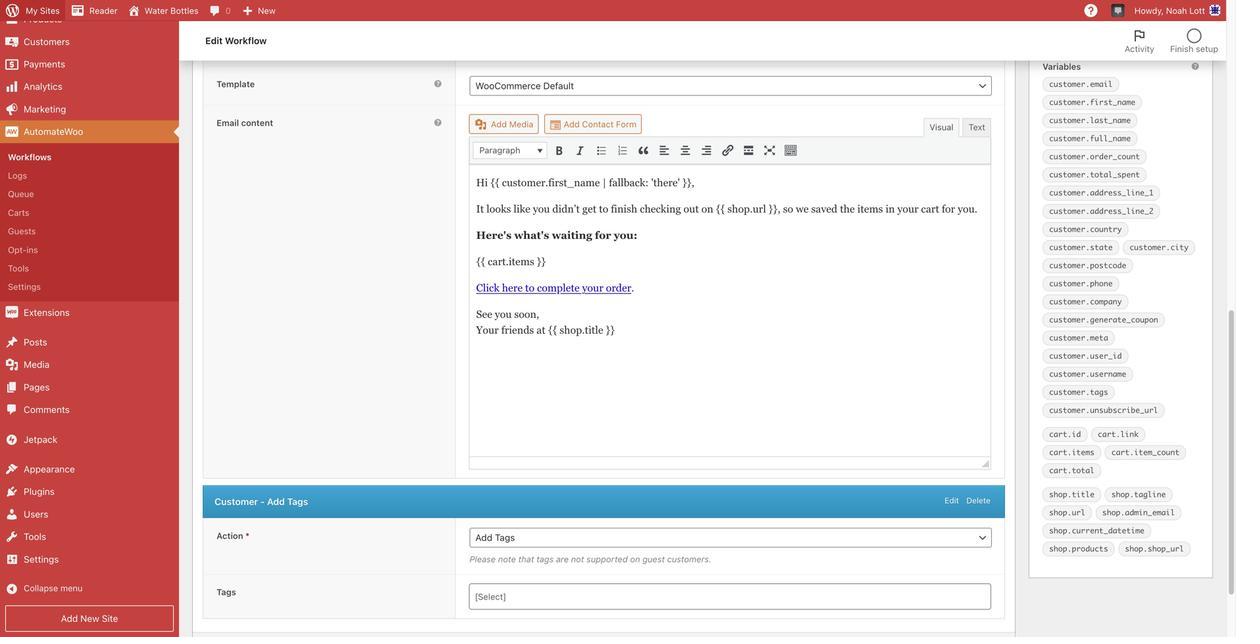 Task type: describe. For each thing, give the bounding box(es) containing it.
ins
[[27, 245, 38, 255]]

please
[[470, 555, 496, 564]]

add for add media
[[491, 119, 507, 129]]

howdy, noah lott
[[1135, 6, 1206, 15]]

*
[[246, 531, 250, 541]]

on
[[630, 555, 640, 564]]

jetpack link
[[0, 429, 179, 451]]

workflows link
[[0, 148, 179, 166]]

edit link
[[945, 496, 959, 505]]

pages link
[[0, 376, 179, 399]]

lott
[[1190, 6, 1206, 15]]

pages
[[24, 382, 50, 393]]

are
[[556, 555, 569, 564]]

not
[[571, 555, 584, 564]]

new inside new link
[[258, 6, 276, 15]]

2 tools link from the top
[[0, 526, 179, 548]]

logs link
[[0, 166, 179, 185]]

add media
[[489, 119, 534, 129]]

opt-
[[8, 245, 27, 255]]

logs
[[8, 171, 27, 180]]

email for email content
[[217, 118, 239, 128]]

guests link
[[0, 222, 179, 241]]

extensions
[[24, 307, 70, 318]]

products
[[24, 14, 62, 24]]

text
[[969, 122, 986, 132]]

my sites
[[26, 6, 60, 15]]

products link
[[0, 8, 179, 30]]

reader link
[[65, 0, 123, 21]]

opt-ins
[[8, 245, 38, 255]]

text button
[[963, 118, 992, 137]]

posts link
[[0, 331, 179, 354]]

paragraph button
[[474, 143, 547, 158]]

action *
[[217, 531, 250, 541]]

customer.country
[[1050, 224, 1122, 234]]

setup
[[1196, 44, 1219, 54]]

template
[[217, 79, 255, 89]]

customer.order_count
[[1050, 152, 1141, 161]]

-
[[261, 497, 265, 507]]

customer - add tags
[[215, 497, 308, 507]]

bottles
[[171, 6, 199, 15]]

reader
[[89, 6, 118, 15]]

cart.items
[[1050, 448, 1095, 457]]

opt-ins link
[[0, 241, 179, 259]]

edit workflow
[[205, 35, 267, 46]]

extensions link
[[0, 301, 179, 324]]

customer.total_spent
[[1050, 170, 1141, 180]]

collapse
[[24, 583, 58, 593]]

my
[[26, 6, 38, 15]]

plugins link
[[0, 481, 179, 503]]

analytics link
[[0, 76, 179, 98]]

customer.company
[[1050, 297, 1122, 306]]

that
[[519, 555, 534, 564]]

0 vertical spatial settings
[[8, 282, 41, 292]]

my sites link
[[0, 0, 65, 21]]

queue
[[8, 189, 34, 199]]

0
[[226, 6, 231, 15]]

appearance
[[24, 464, 75, 475]]

carts link
[[0, 203, 179, 222]]

cart.id
[[1050, 430, 1081, 439]]

shop.admin_email
[[1103, 508, 1176, 518]]

appearance link
[[0, 458, 179, 481]]

payments link
[[0, 53, 179, 76]]

add right -
[[267, 497, 285, 507]]

customer.address_line_1
[[1050, 188, 1154, 198]]

add for add contact form
[[564, 119, 580, 129]]

customer.username
[[1050, 369, 1127, 379]]

finish setup button
[[1163, 21, 1227, 61]]

water bottles
[[145, 6, 199, 15]]

users
[[24, 509, 48, 520]]

1 vertical spatial tags
[[217, 588, 236, 597]]

customer
[[215, 497, 258, 507]]

customer.unsubscribe_url
[[1050, 406, 1159, 415]]

1 settings link from the top
[[0, 278, 179, 296]]

shop.shop_url
[[1126, 544, 1185, 554]]

analytics
[[24, 81, 62, 92]]

tab list containing activity
[[1117, 21, 1227, 61]]

1 tools link from the top
[[0, 259, 179, 278]]

email for email preheader
[[217, 40, 239, 50]]



Task type: vqa. For each thing, say whether or not it's contained in the screenshot.
Shirt
no



Task type: locate. For each thing, give the bounding box(es) containing it.
None number field
[[1044, 3, 1200, 23]]

shop.tagline
[[1112, 490, 1166, 500]]

delete link
[[967, 496, 991, 505]]

2 settings link from the top
[[0, 548, 179, 571]]

0 vertical spatial tools link
[[0, 259, 179, 278]]

new left site
[[80, 613, 99, 624]]

posts
[[24, 337, 47, 348]]

media link
[[0, 354, 179, 376]]

finish setup
[[1171, 44, 1219, 54]]

customer.full_name
[[1050, 134, 1131, 143]]

0 horizontal spatial tags
[[217, 588, 236, 597]]

0 link
[[204, 0, 236, 21]]

settings link
[[0, 278, 179, 296], [0, 548, 179, 571]]

1 vertical spatial media
[[24, 359, 50, 370]]

automatewoo
[[24, 126, 83, 137]]

edit for edit workflow
[[205, 35, 223, 46]]

add left contact
[[564, 119, 580, 129]]

shop.current_datetime
[[1050, 526, 1145, 536]]

1 vertical spatial tools
[[24, 531, 46, 542]]

email for email heading
[[217, 1, 239, 11]]

menu
[[60, 583, 83, 593]]

customer.postcode
[[1050, 261, 1127, 270]]

howdy,
[[1135, 6, 1164, 15]]

email heading
[[217, 1, 275, 11]]

comments
[[24, 404, 70, 415]]

guests
[[8, 226, 36, 236]]

settings up collapse
[[24, 554, 59, 565]]

new up preheader
[[258, 6, 276, 15]]

customer.meta
[[1050, 333, 1109, 343]]

3 email from the top
[[217, 118, 239, 128]]

2 vertical spatial email
[[217, 118, 239, 128]]

0 vertical spatial edit
[[205, 35, 223, 46]]

1 horizontal spatial tags
[[287, 497, 308, 507]]

customer.generate_coupon
[[1050, 315, 1159, 325]]

collapse menu
[[24, 583, 83, 593]]

1 vertical spatial tools link
[[0, 526, 179, 548]]

site
[[102, 613, 118, 624]]

add new site
[[61, 613, 118, 624]]

media
[[509, 119, 534, 129], [24, 359, 50, 370]]

add down "menu"
[[61, 613, 78, 624]]

water
[[145, 6, 168, 15]]

please note that tags are not supported on guest customers.
[[470, 555, 712, 564]]

paragraph
[[480, 145, 521, 155]]

customer.email
[[1050, 79, 1113, 89]]

1 vertical spatial new
[[80, 613, 99, 624]]

1 email from the top
[[217, 1, 239, 11]]

customer.last_name
[[1050, 116, 1131, 125]]

guest
[[643, 555, 665, 564]]

0 vertical spatial email
[[217, 1, 239, 11]]

new link
[[236, 0, 281, 21]]

add media button
[[469, 114, 539, 134]]

shop.url
[[1050, 508, 1086, 518]]

0 vertical spatial media
[[509, 119, 534, 129]]

media inside button
[[509, 119, 534, 129]]

add for add new site
[[61, 613, 78, 624]]

None text field
[[470, 0, 992, 18], [470, 37, 992, 57], [470, 0, 992, 18], [470, 37, 992, 57]]

1 horizontal spatial new
[[258, 6, 276, 15]]

jetpack
[[24, 434, 57, 445]]

toolbar navigation
[[0, 0, 1227, 24]]

0 vertical spatial new
[[258, 6, 276, 15]]

customer.state
[[1050, 243, 1113, 252]]

settings link up collapse menu dropdown button
[[0, 548, 179, 571]]

heading
[[241, 1, 275, 11]]

collapse menu button
[[0, 578, 179, 601]]

[Select] text field
[[473, 588, 988, 606]]

customer.user_id
[[1050, 351, 1122, 361]]

plugins
[[24, 486, 55, 497]]

carts
[[8, 208, 29, 218]]

0 vertical spatial tags
[[287, 497, 308, 507]]

tools link down "plugins" link
[[0, 526, 179, 548]]

customer.tags
[[1050, 388, 1109, 397]]

queue link
[[0, 185, 179, 203]]

add contact form button
[[545, 114, 642, 134]]

email down "0"
[[217, 40, 239, 50]]

0 vertical spatial tools
[[8, 263, 29, 273]]

activity button
[[1117, 21, 1163, 61]]

1 vertical spatial email
[[217, 40, 239, 50]]

delete
[[967, 496, 991, 505]]

activity
[[1125, 44, 1155, 54]]

1 vertical spatial settings
[[24, 554, 59, 565]]

marketing
[[24, 104, 66, 115]]

tools down opt-
[[8, 263, 29, 273]]

preheader
[[241, 40, 284, 50]]

finish
[[1171, 44, 1194, 54]]

0 vertical spatial settings link
[[0, 278, 179, 296]]

tags
[[287, 497, 308, 507], [217, 588, 236, 597]]

email left content
[[217, 118, 239, 128]]

notification image
[[1113, 5, 1124, 15]]

cart.item_count
[[1112, 448, 1180, 457]]

1 vertical spatial settings link
[[0, 548, 179, 571]]

tags right -
[[287, 497, 308, 507]]

new inside add new site link
[[80, 613, 99, 624]]

settings up extensions
[[8, 282, 41, 292]]

add up paragraph
[[491, 119, 507, 129]]

edit down '0' link
[[205, 35, 223, 46]]

shop.title
[[1050, 490, 1095, 500]]

tab list
[[1117, 21, 1227, 61]]

media up paragraph button
[[509, 119, 534, 129]]

edit for edit link
[[945, 496, 959, 505]]

email left heading
[[217, 1, 239, 11]]

email
[[217, 1, 239, 11], [217, 40, 239, 50], [217, 118, 239, 128]]

workflow
[[225, 35, 267, 46]]

tools link
[[0, 259, 179, 278], [0, 526, 179, 548]]

tools link down guests link
[[0, 259, 179, 278]]

add new site link
[[5, 606, 174, 632]]

settings link up extensions 'link'
[[0, 278, 179, 296]]

contact
[[582, 119, 614, 129]]

tags down action
[[217, 588, 236, 597]]

customers link
[[0, 30, 179, 53]]

content
[[241, 118, 273, 128]]

tags
[[537, 555, 554, 564]]

sites
[[40, 6, 60, 15]]

customers.
[[667, 555, 712, 564]]

visual
[[930, 122, 954, 132]]

variables
[[1043, 62, 1082, 72]]

edit left delete
[[945, 496, 959, 505]]

tools down users at the left
[[24, 531, 46, 542]]

2 email from the top
[[217, 40, 239, 50]]

customers
[[24, 36, 70, 47]]

0 horizontal spatial media
[[24, 359, 50, 370]]

tools
[[8, 263, 29, 273], [24, 531, 46, 542]]

note
[[498, 555, 516, 564]]

cart.link
[[1098, 430, 1139, 439]]

payments
[[24, 59, 65, 69]]

1 horizontal spatial edit
[[945, 496, 959, 505]]

1 vertical spatial edit
[[945, 496, 959, 505]]

visual button
[[924, 118, 960, 137]]

media up pages at left bottom
[[24, 359, 50, 370]]

0 horizontal spatial new
[[80, 613, 99, 624]]

add
[[491, 119, 507, 129], [564, 119, 580, 129], [267, 497, 285, 507], [61, 613, 78, 624]]

noah
[[1167, 6, 1188, 15]]

0 horizontal spatial edit
[[205, 35, 223, 46]]

1 horizontal spatial media
[[509, 119, 534, 129]]

settings
[[8, 282, 41, 292], [24, 554, 59, 565]]



